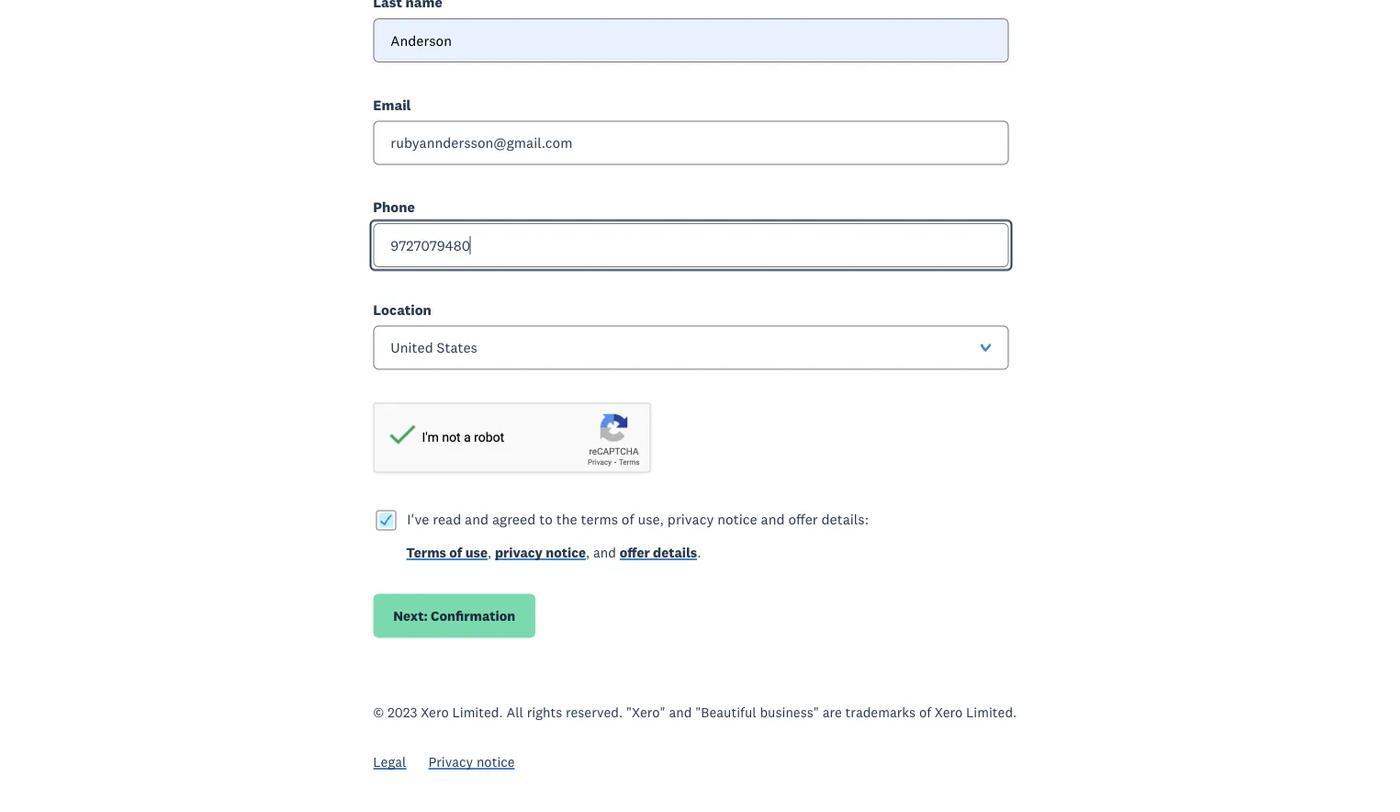 Task type: locate. For each thing, give the bounding box(es) containing it.
united states
[[391, 338, 478, 356]]

1 limited. from the left
[[452, 704, 503, 721]]

next: confirmation button
[[373, 594, 536, 638]]

the
[[557, 510, 578, 528]]

1 horizontal spatial privacy
[[668, 510, 714, 528]]

legal
[[373, 753, 406, 770]]

2 limited. from the left
[[967, 704, 1017, 721]]

notice
[[718, 510, 758, 528], [546, 544, 586, 561], [477, 753, 515, 770]]

Last name text field
[[373, 18, 1009, 62]]

0 vertical spatial of
[[622, 510, 634, 528]]

offer left the details:
[[789, 510, 818, 528]]

0 horizontal spatial xero
[[421, 704, 449, 721]]

1 xero from the left
[[421, 704, 449, 721]]

of left use
[[450, 544, 462, 561]]

, down the terms
[[586, 544, 590, 561]]

Email email field
[[373, 121, 1009, 165]]

privacy
[[668, 510, 714, 528], [495, 544, 543, 561]]

1 horizontal spatial offer
[[789, 510, 818, 528]]

,
[[488, 544, 492, 561], [586, 544, 590, 561]]

1 vertical spatial offer
[[620, 544, 650, 561]]

0 horizontal spatial privacy
[[495, 544, 543, 561]]

notice right use,
[[718, 510, 758, 528]]

0 horizontal spatial notice
[[477, 753, 515, 770]]

0 vertical spatial offer
[[789, 510, 818, 528]]

1 vertical spatial of
[[450, 544, 462, 561]]

0 horizontal spatial limited.
[[452, 704, 503, 721]]

notice down the
[[546, 544, 586, 561]]

details
[[653, 544, 698, 561]]

privacy down agreed
[[495, 544, 543, 561]]

privacy notice link
[[429, 753, 515, 774]]

privacy
[[429, 753, 473, 770]]

privacy up the .
[[668, 510, 714, 528]]

united
[[391, 338, 433, 356]]

business"
[[760, 704, 820, 721]]

0 vertical spatial privacy
[[668, 510, 714, 528]]

xero right trademarks
[[935, 704, 963, 721]]

offer
[[789, 510, 818, 528], [620, 544, 650, 561]]

1 horizontal spatial of
[[622, 510, 634, 528]]

1 vertical spatial privacy
[[495, 544, 543, 561]]

2 vertical spatial of
[[920, 704, 932, 721]]

of left use,
[[622, 510, 634, 528]]

2 vertical spatial notice
[[477, 753, 515, 770]]

xero right 2023
[[421, 704, 449, 721]]

©
[[373, 704, 384, 721]]

terms of use , privacy notice , and offer details .
[[406, 544, 701, 561]]

, left privacy notice link
[[488, 544, 492, 561]]

xero
[[421, 704, 449, 721], [935, 704, 963, 721]]

of right trademarks
[[920, 704, 932, 721]]

terms
[[406, 544, 447, 561]]

2 horizontal spatial of
[[920, 704, 932, 721]]

are
[[823, 704, 842, 721]]

1 horizontal spatial limited.
[[967, 704, 1017, 721]]

of
[[622, 510, 634, 528], [450, 544, 462, 561], [920, 704, 932, 721]]

2 horizontal spatial notice
[[718, 510, 758, 528]]

1 vertical spatial notice
[[546, 544, 586, 561]]

next:
[[394, 607, 428, 624]]

use
[[466, 544, 488, 561]]

1 horizontal spatial ,
[[586, 544, 590, 561]]

and
[[465, 510, 489, 528], [761, 510, 785, 528], [594, 544, 617, 561], [669, 704, 692, 721]]

0 vertical spatial notice
[[718, 510, 758, 528]]

offer down i've read and agreed to the terms of use, privacy notice and offer details:
[[620, 544, 650, 561]]

1 horizontal spatial notice
[[546, 544, 586, 561]]

limited.
[[452, 704, 503, 721], [967, 704, 1017, 721]]

privacy notice
[[429, 753, 515, 770]]

reserved.
[[566, 704, 623, 721]]

2 xero from the left
[[935, 704, 963, 721]]

1 horizontal spatial xero
[[935, 704, 963, 721]]

0 horizontal spatial ,
[[488, 544, 492, 561]]

location
[[373, 300, 432, 318]]

states
[[437, 338, 478, 356]]

notice right 'privacy'
[[477, 753, 515, 770]]

details:
[[822, 510, 869, 528]]



Task type: vqa. For each thing, say whether or not it's contained in the screenshot.
the left xero
yes



Task type: describe. For each thing, give the bounding box(es) containing it.
all
[[507, 704, 524, 721]]

legal link
[[373, 753, 406, 774]]

terms of use link
[[406, 544, 488, 564]]

confirmation
[[431, 607, 516, 624]]

0 horizontal spatial offer
[[620, 544, 650, 561]]

"xero"
[[627, 704, 666, 721]]

agreed
[[492, 510, 536, 528]]

and down the terms
[[594, 544, 617, 561]]

use,
[[638, 510, 664, 528]]

and right read on the left
[[465, 510, 489, 528]]

privacy notice link
[[495, 544, 586, 564]]

rights
[[527, 704, 563, 721]]

terms
[[581, 510, 618, 528]]

0 horizontal spatial of
[[450, 544, 462, 561]]

trademarks
[[846, 704, 916, 721]]

i've read and agreed to the terms of use, privacy notice and offer details:
[[407, 510, 869, 528]]

email
[[373, 95, 411, 113]]

i've
[[407, 510, 429, 528]]

phone
[[373, 198, 415, 216]]

2023
[[388, 704, 418, 721]]

2 , from the left
[[586, 544, 590, 561]]

"beautiful
[[696, 704, 757, 721]]

and left the details:
[[761, 510, 785, 528]]

to
[[540, 510, 553, 528]]

offer details link
[[620, 544, 698, 564]]

.
[[698, 544, 701, 561]]

© 2023 xero limited. all rights reserved. "xero" and "beautiful business" are trademarks of xero limited.
[[373, 704, 1017, 721]]

next: confirmation
[[394, 607, 516, 624]]

read
[[433, 510, 461, 528]]

1 , from the left
[[488, 544, 492, 561]]

and right "xero"
[[669, 704, 692, 721]]

Phone text field
[[373, 223, 1009, 267]]



